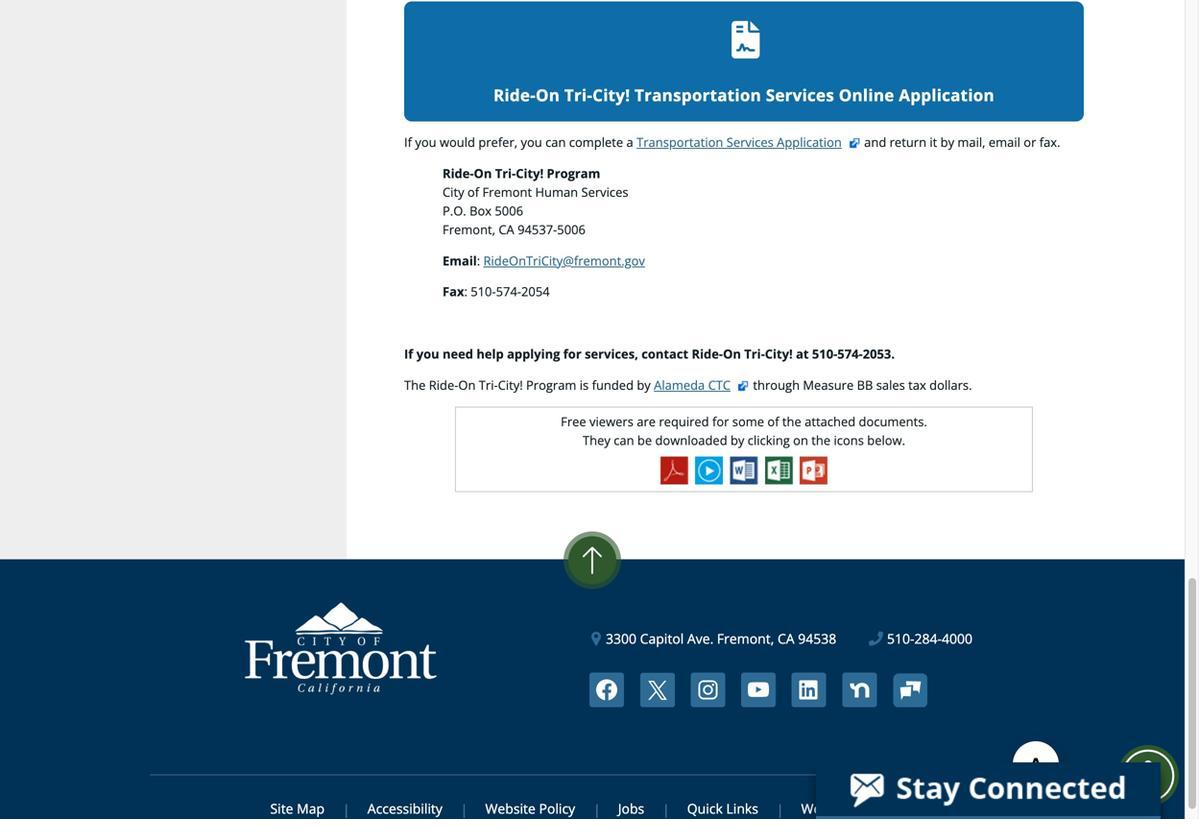 Task type: locate. For each thing, give the bounding box(es) containing it.
fremont, inside "ride-on tri-city! program city of fremont human services p.o. box 5006 fremont, ca 94537-5006"
[[443, 221, 495, 238]]

0 horizontal spatial website
[[485, 799, 536, 818]]

3300
[[606, 629, 637, 648]]

on down need
[[458, 376, 476, 394]]

help
[[477, 345, 504, 362]]

94538
[[798, 629, 837, 648]]

you left would
[[415, 134, 436, 151]]

is
[[580, 376, 589, 394]]

1 horizontal spatial the
[[812, 432, 831, 449]]

website policy link
[[466, 799, 595, 818]]

you
[[415, 134, 436, 151], [521, 134, 542, 151], [416, 345, 439, 362]]

website left policy
[[485, 799, 536, 818]]

by right it
[[941, 134, 954, 151]]

mail,
[[958, 134, 986, 151]]

0 vertical spatial :
[[477, 252, 480, 269]]

need
[[443, 345, 473, 362]]

574-
[[496, 283, 521, 300], [838, 345, 863, 362]]

2 horizontal spatial by
[[941, 134, 954, 151]]

application left and
[[777, 134, 842, 151]]

website left feedback
[[801, 799, 852, 818]]

0 horizontal spatial ca
[[499, 221, 514, 238]]

on
[[536, 84, 560, 106], [474, 165, 492, 182], [723, 345, 741, 362], [458, 376, 476, 394]]

3300 capitol ave. fremont, ca 94538 link
[[591, 629, 837, 649]]

program left is
[[526, 376, 577, 394]]

services
[[766, 84, 834, 106], [727, 134, 774, 151], [581, 183, 628, 201]]

1 horizontal spatial fremont,
[[717, 629, 774, 648]]

by inside free viewers are required for some of the attached documents. they can be downloaded by clicking on the icons below.
[[731, 432, 745, 449]]

of for some
[[768, 413, 779, 430]]

ca inside 'link'
[[778, 629, 795, 648]]

1 horizontal spatial by
[[731, 432, 745, 449]]

1 horizontal spatial of
[[768, 413, 779, 430]]

if left would
[[404, 134, 412, 151]]

tri- inside "ride-on tri-city! program city of fremont human services p.o. box 5006 fremont, ca 94537-5006"
[[495, 165, 516, 182]]

510- right fax
[[471, 283, 496, 300]]

2 website from the left
[[801, 799, 852, 818]]

0 vertical spatial if
[[404, 134, 412, 151]]

0 horizontal spatial :
[[464, 283, 467, 300]]

services for if you would prefer, you can complete a transportation services application
[[727, 134, 774, 151]]

quick
[[687, 799, 723, 818]]

510- right at in the right of the page
[[812, 345, 838, 362]]

0 vertical spatial 574-
[[496, 283, 521, 300]]

510- up "footer my icon"
[[887, 629, 915, 648]]

transportation
[[635, 84, 761, 106], [637, 134, 723, 151]]

0 horizontal spatial the
[[782, 413, 802, 430]]

0 horizontal spatial for
[[563, 345, 582, 362]]

1 vertical spatial :
[[464, 283, 467, 300]]

ride- up the city
[[443, 165, 474, 182]]

ride- up prefer,
[[494, 84, 536, 106]]

1 vertical spatial for
[[712, 413, 729, 430]]

0 horizontal spatial of
[[468, 183, 479, 201]]

website
[[485, 799, 536, 818], [801, 799, 852, 818]]

0 vertical spatial the
[[782, 413, 802, 430]]

the right on
[[812, 432, 831, 449]]

by
[[941, 134, 954, 151], [637, 376, 651, 394], [731, 432, 745, 449]]

services left 'online' at the right top of the page
[[766, 84, 834, 106]]

: down email
[[464, 283, 467, 300]]

1 website from the left
[[485, 799, 536, 818]]

0 horizontal spatial 574-
[[496, 283, 521, 300]]

city!
[[593, 84, 630, 106], [516, 165, 544, 182], [765, 345, 793, 362], [498, 376, 523, 394]]

can left the complete
[[545, 134, 566, 151]]

ride- inside "ride-on tri-city! program city of fremont human services p.o. box 5006 fremont, ca 94537-5006"
[[443, 165, 474, 182]]

by right funded
[[637, 376, 651, 394]]

footer fb icon image
[[590, 673, 624, 707]]

for up the ride-on tri-city! program is funded by alameda ctc
[[563, 345, 582, 362]]

alameda ctc link
[[654, 376, 750, 394]]

download word viewer image
[[730, 457, 758, 485]]

574- down "email : rideontricity@fremont.gov"
[[496, 283, 521, 300]]

for inside free viewers are required for some of the attached documents. they can be downloaded by clicking on the icons below.
[[712, 413, 729, 430]]

: up fax : 510-574-2054
[[477, 252, 480, 269]]

can left "be"
[[614, 432, 634, 449]]

3300 capitol ave. fremont, ca 94538
[[606, 629, 837, 648]]

program up human
[[547, 165, 600, 182]]

download acrobat reader image
[[660, 457, 688, 485]]

of inside "ride-on tri-city! program city of fremont human services p.o. box 5006 fremont, ca 94537-5006"
[[468, 183, 479, 201]]

services right human
[[581, 183, 628, 201]]

accessibility
[[367, 799, 443, 818]]

1 vertical spatial application
[[777, 134, 842, 151]]

accessibility link
[[348, 799, 462, 818]]

on inside ride-on tri-city! transportation services online application link
[[536, 84, 560, 106]]

: for email
[[477, 252, 480, 269]]

you for help
[[416, 345, 439, 362]]

5006 down fremont
[[495, 202, 523, 219]]

0 horizontal spatial application
[[777, 134, 842, 151]]

1 if from the top
[[404, 134, 412, 151]]

by down some
[[731, 432, 745, 449]]

sales
[[876, 376, 905, 394]]

0 vertical spatial ca
[[499, 221, 514, 238]]

0 vertical spatial program
[[547, 165, 600, 182]]

0 horizontal spatial 5006
[[495, 202, 523, 219]]

ride- up alameda ctc "link"
[[692, 345, 723, 362]]

fremont, right ave.
[[717, 629, 774, 648]]

free viewers are required for some of the attached documents. they can be downloaded by clicking on the icons below.
[[561, 413, 927, 449]]

1 vertical spatial if
[[404, 345, 413, 362]]

1 horizontal spatial :
[[477, 252, 480, 269]]

0 horizontal spatial fremont,
[[443, 221, 495, 238]]

for left some
[[712, 413, 729, 430]]

0 horizontal spatial by
[[637, 376, 651, 394]]

0 horizontal spatial can
[[545, 134, 566, 151]]

attached
[[805, 413, 856, 430]]

1 vertical spatial can
[[614, 432, 634, 449]]

:
[[477, 252, 480, 269], [464, 283, 467, 300]]

1 horizontal spatial 5006
[[557, 221, 586, 238]]

city! up fremont
[[516, 165, 544, 182]]

at
[[796, 345, 809, 362]]

if you need help applying for services, contact ride-on tri-city! at 510-574-2053.
[[404, 345, 895, 362]]

it
[[930, 134, 937, 151]]

tri-
[[564, 84, 593, 106], [495, 165, 516, 182], [744, 345, 765, 362], [479, 376, 498, 394]]

application
[[899, 84, 995, 106], [777, 134, 842, 151]]

transportation up transportation services application link
[[635, 84, 761, 106]]

jobs link
[[598, 799, 664, 818]]

if
[[404, 134, 412, 151], [404, 345, 413, 362]]

ride-
[[494, 84, 536, 106], [443, 165, 474, 182], [692, 345, 723, 362], [429, 376, 458, 394]]

city! inside "ride-on tri-city! program city of fremont human services p.o. box 5006 fremont, ca 94537-5006"
[[516, 165, 544, 182]]

0 horizontal spatial 510-
[[471, 283, 496, 300]]

website policy
[[485, 799, 575, 818]]

0 vertical spatial fremont,
[[443, 221, 495, 238]]

1 vertical spatial transportation
[[637, 134, 723, 151]]

the
[[782, 413, 802, 430], [812, 432, 831, 449]]

program
[[547, 165, 600, 182], [526, 376, 577, 394]]

0 vertical spatial application
[[899, 84, 995, 106]]

5006
[[495, 202, 523, 219], [557, 221, 586, 238]]

or
[[1024, 134, 1036, 151]]

the ride-on tri-city! program is funded by alameda ctc
[[404, 376, 731, 394]]

complete
[[569, 134, 623, 151]]

on up fremont
[[474, 165, 492, 182]]

2 vertical spatial by
[[731, 432, 745, 449]]

fremont, inside 'link'
[[717, 629, 774, 648]]

application up it
[[899, 84, 995, 106]]

5006 up rideontricity@fremont.gov link
[[557, 221, 586, 238]]

2 vertical spatial services
[[581, 183, 628, 201]]

0 vertical spatial of
[[468, 183, 479, 201]]

of right the city
[[468, 183, 479, 201]]

1 vertical spatial of
[[768, 413, 779, 430]]

of
[[468, 183, 479, 201], [768, 413, 779, 430]]

2 if from the top
[[404, 345, 413, 362]]

online
[[839, 84, 894, 106]]

site
[[270, 799, 293, 818]]

2 horizontal spatial 510-
[[887, 629, 915, 648]]

if up the
[[404, 345, 413, 362]]

ca left 94538
[[778, 629, 795, 648]]

transportation right a
[[637, 134, 723, 151]]

services down ride-on tri-city! transportation services online application
[[727, 134, 774, 151]]

ca left 94537-
[[499, 221, 514, 238]]

1 vertical spatial the
[[812, 432, 831, 449]]

you left need
[[416, 345, 439, 362]]

paper signature image
[[724, 20, 764, 61]]

services inside "ride-on tri-city! program city of fremont human services p.o. box 5006 fremont, ca 94537-5006"
[[581, 183, 628, 201]]

1 horizontal spatial ca
[[778, 629, 795, 648]]

for
[[563, 345, 582, 362], [712, 413, 729, 430]]

bb
[[857, 376, 873, 394]]

1 vertical spatial services
[[727, 134, 774, 151]]

1 horizontal spatial application
[[899, 84, 995, 106]]

footer tw icon image
[[640, 673, 675, 707]]

ride- right the
[[429, 376, 458, 394]]

1 horizontal spatial for
[[712, 413, 729, 430]]

1 vertical spatial fremont,
[[717, 629, 774, 648]]

510-284-4000 link
[[869, 629, 973, 649]]

on up if you would prefer, you can complete a transportation services application
[[536, 84, 560, 106]]

the up on
[[782, 413, 802, 430]]

fremont,
[[443, 221, 495, 238], [717, 629, 774, 648]]

1 vertical spatial ca
[[778, 629, 795, 648]]

of inside free viewers are required for some of the attached documents. they can be downloaded by clicking on the icons below.
[[768, 413, 779, 430]]

documents.
[[859, 413, 927, 430]]

human
[[535, 183, 578, 201]]

574- up through measure bb sales tax dollars.
[[838, 345, 863, 362]]

0 vertical spatial for
[[563, 345, 582, 362]]

tri- up fremont
[[495, 165, 516, 182]]

some
[[732, 413, 764, 430]]

footer my icon image
[[893, 673, 928, 707]]

1 horizontal spatial can
[[614, 432, 634, 449]]

ave.
[[687, 629, 714, 648]]

1 vertical spatial 510-
[[812, 345, 838, 362]]

1 vertical spatial 574-
[[838, 345, 863, 362]]

box
[[470, 202, 492, 219]]

city! up if you would prefer, you can complete a transportation services application
[[593, 84, 630, 106]]

fremont, down box
[[443, 221, 495, 238]]

1 horizontal spatial website
[[801, 799, 852, 818]]

2 vertical spatial 510-
[[887, 629, 915, 648]]

0 vertical spatial by
[[941, 134, 954, 151]]

footer ig icon image
[[691, 673, 725, 707]]

be
[[637, 432, 652, 449]]

footer nd icon image
[[842, 673, 877, 707]]

contact
[[642, 345, 689, 362]]

quick links
[[687, 799, 758, 818]]

of up clicking
[[768, 413, 779, 430]]

can inside free viewers are required for some of the attached documents. they can be downloaded by clicking on the icons below.
[[614, 432, 634, 449]]

rideontricity@fremont.gov link
[[483, 252, 645, 269]]



Task type: vqa. For each thing, say whether or not it's contained in the screenshot.
THE PROGRAM to the top
yes



Task type: describe. For each thing, give the bounding box(es) containing it.
policy
[[539, 799, 575, 818]]

you for prefer,
[[415, 134, 436, 151]]

1 horizontal spatial 574-
[[838, 345, 863, 362]]

funded
[[592, 376, 634, 394]]

site map link
[[270, 799, 344, 818]]

fax
[[443, 283, 464, 300]]

ride-on tri-city! transportation services online application link
[[404, 2, 1084, 122]]

p.o.
[[443, 202, 466, 219]]

ctc
[[708, 376, 731, 394]]

0 vertical spatial 510-
[[471, 283, 496, 300]]

measure
[[803, 376, 854, 394]]

the
[[404, 376, 426, 394]]

0 vertical spatial services
[[766, 84, 834, 106]]

if you would prefer, you can complete a transportation services application
[[404, 134, 842, 151]]

email
[[443, 252, 477, 269]]

website for website feedback
[[801, 799, 852, 818]]

0 vertical spatial 5006
[[495, 202, 523, 219]]

download windows media player image
[[695, 457, 723, 485]]

transportation services application link
[[637, 134, 861, 151]]

below.
[[867, 432, 905, 449]]

city! left at in the right of the page
[[765, 345, 793, 362]]

links
[[726, 799, 758, 818]]

icons
[[834, 432, 864, 449]]

tax
[[908, 376, 926, 394]]

through measure bb sales tax dollars.
[[750, 376, 972, 394]]

are
[[637, 413, 656, 430]]

a
[[627, 134, 633, 151]]

2054
[[521, 283, 550, 300]]

return
[[890, 134, 927, 151]]

download excel viewer image
[[765, 457, 793, 485]]

services for ride-on tri-city! program city of fremont human services p.o. box 5006 fremont, ca 94537-5006
[[581, 183, 628, 201]]

1 vertical spatial 5006
[[557, 221, 586, 238]]

city! down help
[[498, 376, 523, 394]]

1 vertical spatial by
[[637, 376, 651, 394]]

download powerpoint viewer image
[[800, 457, 828, 485]]

services,
[[585, 345, 638, 362]]

website feedback link
[[782, 799, 915, 818]]

you right prefer,
[[521, 134, 542, 151]]

ride-on tri-city! transportation services online application
[[494, 84, 995, 106]]

if for if you would prefer, you can complete a transportation services application
[[404, 134, 412, 151]]

prefer,
[[478, 134, 518, 151]]

applying
[[507, 345, 560, 362]]

if for if you need help applying for services, contact ride-on tri-city! at 510-574-2053.
[[404, 345, 413, 362]]

program inside "ride-on tri-city! program city of fremont human services p.o. box 5006 fremont, ca 94537-5006"
[[547, 165, 600, 182]]

rideontricity@fremont.gov
[[483, 252, 645, 269]]

feedback
[[855, 799, 915, 818]]

0 vertical spatial transportation
[[635, 84, 761, 106]]

through
[[753, 376, 800, 394]]

284-
[[914, 629, 942, 648]]

1 horizontal spatial 510-
[[812, 345, 838, 362]]

map
[[297, 799, 325, 818]]

tri- down help
[[479, 376, 498, 394]]

they
[[583, 432, 611, 449]]

downloaded
[[655, 432, 727, 449]]

columnusercontrol3 main content
[[347, 0, 1094, 559]]

94537-
[[518, 221, 557, 238]]

would
[[440, 134, 475, 151]]

on inside "ride-on tri-city! program city of fremont human services p.o. box 5006 fremont, ca 94537-5006"
[[474, 165, 492, 182]]

: for fax
[[464, 283, 467, 300]]

footer yt icon image
[[741, 673, 776, 707]]

viewers
[[590, 413, 634, 430]]

clicking
[[748, 432, 790, 449]]

of for city
[[468, 183, 479, 201]]

1 vertical spatial program
[[526, 376, 577, 394]]

site map
[[270, 799, 325, 818]]

website for website policy
[[485, 799, 536, 818]]

2053.
[[863, 345, 895, 362]]

and return it by mail, email or fax.
[[861, 134, 1060, 151]]

tri- up the complete
[[564, 84, 593, 106]]

stay connected image
[[816, 762, 1159, 816]]

4000
[[942, 629, 973, 648]]

footer li icon image
[[792, 673, 826, 707]]

email
[[989, 134, 1021, 151]]

fremont
[[482, 183, 532, 201]]

city
[[443, 183, 464, 201]]

quick links link
[[668, 799, 778, 818]]

capitol
[[640, 629, 684, 648]]

dollars.
[[930, 376, 972, 394]]

fax : 510-574-2054
[[443, 283, 550, 300]]

jobs
[[618, 799, 644, 818]]

email : rideontricity@fremont.gov
[[443, 252, 645, 269]]

on
[[793, 432, 808, 449]]

ride-on tri-city! program city of fremont human services p.o. box 5006 fremont, ca 94537-5006
[[443, 165, 628, 238]]

on up the ctc
[[723, 345, 741, 362]]

required
[[659, 413, 709, 430]]

website feedback
[[801, 799, 915, 818]]

alameda
[[654, 376, 705, 394]]

fax.
[[1040, 134, 1060, 151]]

tri- up through
[[744, 345, 765, 362]]

and
[[864, 134, 886, 151]]

0 vertical spatial can
[[545, 134, 566, 151]]

ca inside "ride-on tri-city! program city of fremont human services p.o. box 5006 fremont, ca 94537-5006"
[[499, 221, 514, 238]]

510-284-4000
[[887, 629, 973, 648]]

free
[[561, 413, 586, 430]]



